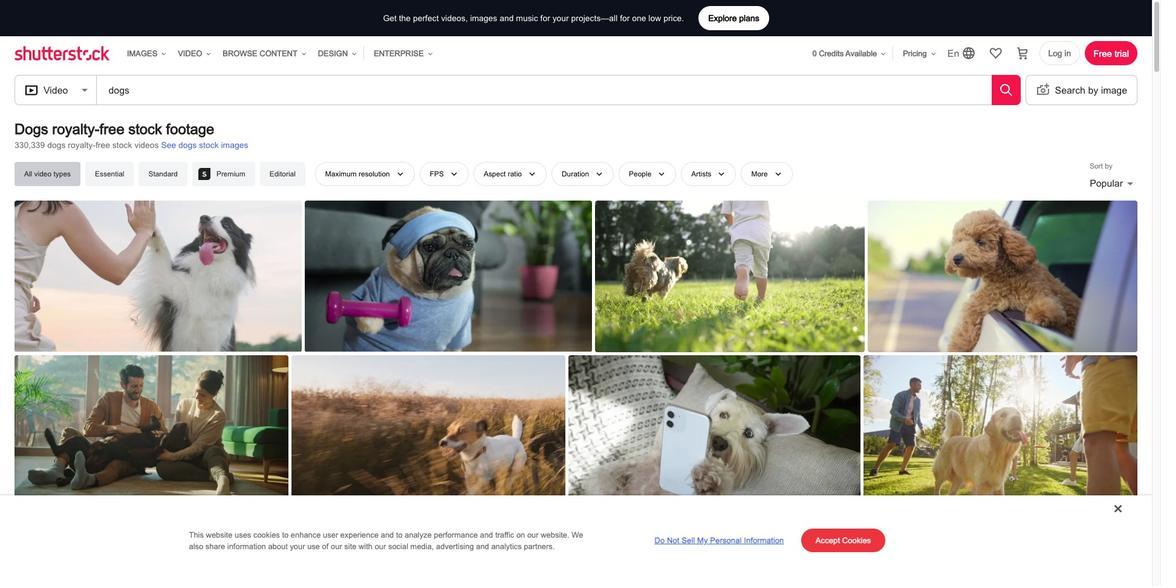 Task type: vqa. For each thing, say whether or not it's contained in the screenshot.
the with
yes



Task type: describe. For each thing, give the bounding box(es) containing it.
pricing
[[903, 49, 927, 58]]

free
[[1094, 48, 1113, 58]]

explore
[[709, 13, 737, 23]]

close up shot of young bearded man hugging and kissing his cute friend brown basenji pure breed dog. animals and human friendship stock video image
[[15, 513, 293, 587]]

standard link
[[139, 162, 188, 186]]

low
[[649, 13, 661, 23]]

browse
[[223, 49, 258, 58]]

enterprise link
[[369, 42, 435, 66]]

asset funny cute pug dog do fitness, workout at home. dumbbell in the paw, doing dumbbells exercise. dog lifting weight to training biceps. funny dog sport concept. cute face. image
[[305, 201, 593, 353]]

perfect
[[413, 13, 439, 23]]

by for search
[[1089, 85, 1099, 96]]

0 vertical spatial free
[[100, 120, 124, 137]]

dogs
[[15, 120, 48, 137]]

ratio
[[508, 170, 522, 178]]

images inside dogs royalty-free stock footage 330,339 dogs royalty-free stock videos see dogs stock images
[[221, 140, 248, 150]]

partners.
[[524, 543, 555, 552]]

essential link
[[85, 162, 134, 186]]

in
[[1065, 48, 1072, 58]]

maximum
[[325, 170, 357, 178]]

available
[[846, 49, 877, 58]]

search
[[1055, 85, 1086, 96]]

0 credits available
[[813, 49, 877, 58]]

design link
[[313, 42, 359, 66]]

traffic
[[495, 531, 514, 540]]

all video types
[[24, 170, 71, 178]]

stock down footage at left
[[199, 140, 219, 150]]

information
[[227, 543, 266, 552]]

maximum resolution button
[[315, 162, 415, 186]]

maximum resolution
[[325, 170, 390, 178]]

accept
[[816, 537, 840, 546]]

asset funny brown curly dog ​​on a trip. happy curious mini poodle puppy doggie ​​traveling peeks out looking through car window while driving on road. cute small puppies riding watching outside automobile image
[[868, 201, 1138, 353]]

use
[[307, 543, 320, 552]]

330,339
[[15, 140, 45, 150]]

en button
[[943, 41, 982, 65]]

browse content
[[223, 49, 298, 58]]

log in link
[[1040, 41, 1081, 65]]

this
[[189, 531, 204, 540]]

trial
[[1115, 48, 1130, 58]]

essential
[[95, 170, 124, 178]]

1 horizontal spatial images
[[470, 13, 498, 23]]

explore plans
[[709, 13, 760, 23]]

not
[[667, 537, 680, 546]]

asset dog jack russell terrier runs wheat field along country road for walk with his owner sticking out his tongue in summer in sun at sunset slow motion. pet runs quickly in meadow. lifestyle. farm. agro image
[[292, 356, 566, 510]]

artists button
[[681, 162, 737, 186]]

and up social
[[381, 531, 394, 540]]

2 to from the left
[[396, 531, 403, 540]]

site
[[344, 543, 357, 552]]

log
[[1049, 48, 1063, 58]]

content
[[260, 49, 298, 58]]

free trial button
[[1086, 41, 1138, 65]]

asset child runs barefoot on grass in park. joyful kid running with dog. healthy active lifestyle of child in the park. happy kid runs with bare feet. kid having fun with dog outdoors park image
[[596, 201, 865, 353]]

0 horizontal spatial our
[[331, 543, 342, 552]]

en
[[948, 48, 960, 59]]

do not sell my personal information button
[[650, 532, 789, 551]]

smiling beautiful family of four play catch with happy golden retriever dog on the backyard lawn. idyllic family has fun with loyal pedigree dog outdoors in summer house. slow motion shot stock video image
[[864, 356, 1138, 510]]

more
[[752, 170, 768, 178]]

website.
[[541, 531, 570, 540]]

do not sell my personal information
[[655, 537, 784, 546]]

artists
[[692, 170, 712, 178]]

the
[[399, 13, 411, 23]]

and left traffic
[[480, 531, 493, 540]]

asset smiling beautiful family of four play catch with happy golden retriever dog on the backyard lawn. idyllic family has fun with loyal pedigree dog outdoors in summer house. slow motion shot image
[[864, 356, 1138, 510]]

asset dog portrait breed jack russell terrier looks at object with interest turns its head in different directions funny close up on yellow background looking at camera at. caring for pets. animals. image
[[296, 513, 575, 587]]

at home: happy couple play with their dog, gorgeous brown labrador retriever. boyfriend and girlfriend tease, pet and scratch super happy doggy, have fun in the stylish living room. slow motion stock video image
[[15, 356, 289, 510]]

funny cute pug dog do fitness, workout at home. dumbbell in the paw, doing dumbbells exercise. dog lifting weight to training biceps. funny dog sport concept. cute face. stock video image
[[305, 201, 593, 352]]

free trial
[[1094, 48, 1130, 58]]

video inside popup button
[[44, 85, 68, 96]]

analytics
[[492, 543, 522, 552]]

plans
[[740, 13, 760, 23]]

and left analytics
[[476, 543, 489, 552]]

editorial link
[[260, 162, 305, 186]]

child runs barefoot on grass in park. joyful kid running with dog. healthy active lifestyle of child in the park. happy kid runs with bare feet. kid having fun with dog outdoors park stock video image
[[596, 201, 865, 353]]

website
[[206, 531, 233, 540]]

2 for from the left
[[620, 13, 630, 23]]

video link
[[173, 42, 213, 66]]

videos
[[134, 140, 159, 150]]

cute black and white border collie dog touch owner hand by paw, give high five to woman. attractive young asian female animal trainer play with her smart cheerful pet with sunset in park. slow motion. stock video image
[[15, 201, 302, 352]]

images link
[[122, 42, 168, 66]]

1 horizontal spatial your
[[553, 13, 569, 23]]

image
[[1102, 85, 1128, 96]]

search by image button
[[1026, 76, 1138, 105]]

collections image
[[989, 46, 1003, 61]]

asset cute black and white border collie dog touch owner hand by paw, give high five to woman. attractive young asian female animal trainer play with her smart cheerful pet with sunset in park. slow motion. image
[[15, 201, 302, 353]]

all
[[24, 170, 32, 178]]

music
[[516, 13, 538, 23]]

dog portrait breed jack russell terrier looks at object with interest turns its head in different directions funny close up on yellow background looking at camera at. caring for pets. animals. stock video image
[[296, 513, 575, 587]]

information
[[744, 537, 784, 546]]

about
[[268, 543, 288, 552]]

analyze
[[405, 531, 432, 540]]

types
[[54, 170, 71, 178]]

funny brown curly dog ​​on a trip. happy curious mini poodle puppy doggie ​​traveling peeks out looking through car window while driving on road. cute small puppies riding watching outside automobile stock video image
[[868, 201, 1138, 353]]

people
[[629, 170, 652, 178]]

0 credits available link
[[808, 42, 888, 66]]

my
[[698, 537, 708, 546]]



Task type: locate. For each thing, give the bounding box(es) containing it.
1 vertical spatial video
[[44, 85, 68, 96]]

projects—all
[[572, 13, 618, 23]]

video button
[[15, 76, 97, 105]]

to up social
[[396, 531, 403, 540]]

royalty- down video popup button
[[52, 120, 100, 137]]

on
[[517, 531, 525, 540]]

accept cookies button
[[802, 530, 886, 553]]

asset golden retriever close-up. obedient dog lying on sofa in living room, looking in camera and posing. happy domestic animal concept, best friends, puppy relaxing at home, breathing with tongue out. image
[[859, 513, 1138, 587]]

1 horizontal spatial by
[[1106, 162, 1113, 170]]

asset at home: happy couple play with their dog, gorgeous brown labrador retriever. boyfriend and girlfriend tease, pet and scratch super happy doggy, have fun in the stylish living room. slow motion image
[[15, 356, 289, 510]]

our right of
[[331, 543, 342, 552]]

dogs right 330,339
[[47, 140, 66, 150]]

your
[[553, 13, 569, 23], [290, 543, 305, 552]]

see
[[161, 140, 176, 150]]

privacy alert dialog
[[0, 496, 1153, 587]]

do
[[655, 537, 665, 546]]

1 vertical spatial royalty-
[[68, 140, 96, 150]]

search image
[[999, 83, 1014, 97]]

1 vertical spatial by
[[1106, 162, 1113, 170]]

dogs down footage at left
[[178, 140, 197, 150]]

1 vertical spatial images
[[221, 140, 248, 150]]

free up essential
[[96, 140, 110, 150]]

dog jack russell terrier runs wheat field along country road for walk with his owner sticking out his tongue in summer in sun at sunset slow motion. pet runs quickly in meadow. lifestyle. farm. agro stock video image
[[292, 356, 566, 510]]

see dogs stock images link
[[161, 140, 248, 150]]

your inside this website uses cookies to enhance user experience and to analyze performance and traffic on our website. we also share information about your use of our site with our social media, advertising and analytics partners.
[[290, 543, 305, 552]]

popular button
[[1090, 176, 1138, 191]]

cart image
[[1016, 46, 1030, 61]]

also
[[189, 543, 203, 552]]

shutterstock image
[[15, 46, 113, 61]]

media,
[[411, 543, 434, 552]]

sort by
[[1090, 162, 1113, 170]]

stock left videos
[[112, 140, 132, 150]]

video down "shutterstock" image
[[44, 85, 68, 96]]

2 dogs from the left
[[178, 140, 197, 150]]

enhance
[[291, 531, 321, 540]]

design
[[318, 49, 348, 58]]

0 vertical spatial images
[[470, 13, 498, 23]]

get the perfect videos, images and music for your projects—all for one low price.
[[383, 13, 684, 23]]

golden retriever close-up. obedient dog lying on sofa in living room, looking in camera and posing. happy domestic animal concept, best friends, puppy relaxing at home, breathing with tongue out. stock video image
[[859, 513, 1138, 587]]

0
[[813, 49, 817, 58]]

sell
[[682, 537, 695, 546]]

people button
[[619, 162, 677, 186]]

video right the images link
[[178, 49, 202, 58]]

for
[[541, 13, 550, 23], [620, 13, 630, 23]]

fps
[[430, 170, 444, 178]]

1 horizontal spatial video
[[178, 49, 202, 58]]

this website uses cookies to enhance user experience and to analyze performance and traffic on our website. we also share information about your use of our site with our social media, advertising and analytics partners.
[[189, 531, 584, 552]]

our
[[528, 531, 539, 540], [331, 543, 342, 552], [375, 543, 386, 552]]

by right sort
[[1106, 162, 1113, 170]]

our right on
[[528, 531, 539, 540]]

stock up videos
[[128, 120, 162, 137]]

0 vertical spatial royalty-
[[52, 120, 100, 137]]

social
[[388, 543, 408, 552]]

cute silver miniature schnauzer terrier dog, white terrier dog funny holding smartphone in paw like a hand. stunning eyes, amazed face in surprise. funny dog with smartphone concept stock video image
[[569, 356, 861, 510]]

pricing link
[[899, 42, 938, 66]]

one
[[632, 13, 646, 23]]

1 horizontal spatial for
[[620, 13, 630, 23]]

video
[[34, 170, 52, 178]]

all video types link
[[15, 162, 80, 186]]

your down enhance
[[290, 543, 305, 552]]

and
[[500, 13, 514, 23], [381, 531, 394, 540], [480, 531, 493, 540], [476, 543, 489, 552]]

by
[[1089, 85, 1099, 96], [1106, 162, 1113, 170]]

advertising
[[436, 543, 474, 552]]

asset cute silver miniature schnauzer terrier dog, white terrier dog funny holding smartphone in paw like a hand. stunning eyes, amazed face in surprise. funny dog with smartphone concept image
[[569, 356, 861, 510]]

for right music
[[541, 13, 550, 23]]

1 horizontal spatial dogs
[[178, 140, 197, 150]]

enterprise
[[374, 49, 424, 58]]

owner strokes dog spaniel with hand, outdoors. closeup dog sitting next its owner. concept human animal friendship. man stroking red dog, sunset during hike. dog get caress from owner. owner loves pet stock video image
[[578, 513, 856, 587]]

explore plans link
[[699, 6, 769, 30]]

your right music
[[553, 13, 569, 23]]

1 horizontal spatial to
[[396, 531, 403, 540]]

0 vertical spatial video
[[178, 49, 202, 58]]

asset close up shot of young bearded man hugging and kissing his cute friend brown basenji pure breed dog. animals and human friendship image
[[15, 513, 293, 587]]

by left image
[[1089, 85, 1099, 96]]

images
[[470, 13, 498, 23], [221, 140, 248, 150]]

images
[[127, 49, 157, 58]]

premium link
[[192, 162, 255, 186]]

our right with
[[375, 543, 386, 552]]

credits
[[819, 49, 844, 58]]

royalty- up types
[[68, 140, 96, 150]]

0 horizontal spatial by
[[1089, 85, 1099, 96]]

Search the world's leading royalty-free video collection search field
[[105, 76, 193, 105]]

dogs royalty-free stock footage 330,339 dogs royalty-free stock videos see dogs stock images
[[15, 120, 248, 150]]

log in
[[1049, 48, 1072, 58]]

0 horizontal spatial for
[[541, 13, 550, 23]]

personal
[[711, 537, 742, 546]]

1 vertical spatial your
[[290, 543, 305, 552]]

1 vertical spatial free
[[96, 140, 110, 150]]

0 horizontal spatial images
[[221, 140, 248, 150]]

royalty-
[[52, 120, 100, 137], [68, 140, 96, 150]]

by for sort
[[1106, 162, 1113, 170]]

0 horizontal spatial to
[[282, 531, 289, 540]]

video
[[178, 49, 202, 58], [44, 85, 68, 96]]

aspect ratio button
[[474, 162, 547, 186]]

footage
[[166, 120, 214, 137]]

cookies
[[843, 537, 872, 546]]

1 horizontal spatial our
[[375, 543, 386, 552]]

images up premium
[[221, 140, 248, 150]]

and left music
[[500, 13, 514, 23]]

1 for from the left
[[541, 13, 550, 23]]

premium
[[217, 170, 245, 178]]

fps button
[[420, 162, 469, 186]]

2 horizontal spatial our
[[528, 531, 539, 540]]

share
[[206, 543, 225, 552]]

get
[[383, 13, 397, 23]]

images right videos,
[[470, 13, 498, 23]]

more button
[[741, 162, 793, 186]]

standard
[[149, 170, 178, 178]]

performance
[[434, 531, 478, 540]]

1 to from the left
[[282, 531, 289, 540]]

to up about
[[282, 531, 289, 540]]

accept cookies
[[816, 537, 872, 546]]

0 horizontal spatial your
[[290, 543, 305, 552]]

for left one
[[620, 13, 630, 23]]

by inside button
[[1089, 85, 1099, 96]]

0 vertical spatial your
[[553, 13, 569, 23]]

resolution
[[359, 170, 390, 178]]

0 vertical spatial by
[[1089, 85, 1099, 96]]

browse content link
[[218, 42, 308, 66]]

cookies
[[253, 531, 280, 540]]

0 horizontal spatial dogs
[[47, 140, 66, 150]]

sort
[[1090, 162, 1104, 170]]

experience
[[341, 531, 379, 540]]

we
[[572, 531, 584, 540]]

asset owner strokes dog spaniel with hand, outdoors. closeup dog sitting next its owner. concept human animal friendship. man stroking red dog, sunset during hike. dog get caress from owner. owner loves pet image
[[578, 513, 856, 587]]

aspect ratio
[[484, 170, 522, 178]]

0 horizontal spatial video
[[44, 85, 68, 96]]

editorial
[[270, 170, 296, 178]]

price.
[[664, 13, 684, 23]]

of
[[322, 543, 329, 552]]

free up essential 'link'
[[100, 120, 124, 137]]

search by image
[[1055, 85, 1128, 96]]

1 dogs from the left
[[47, 140, 66, 150]]

dogs
[[47, 140, 66, 150], [178, 140, 197, 150]]



